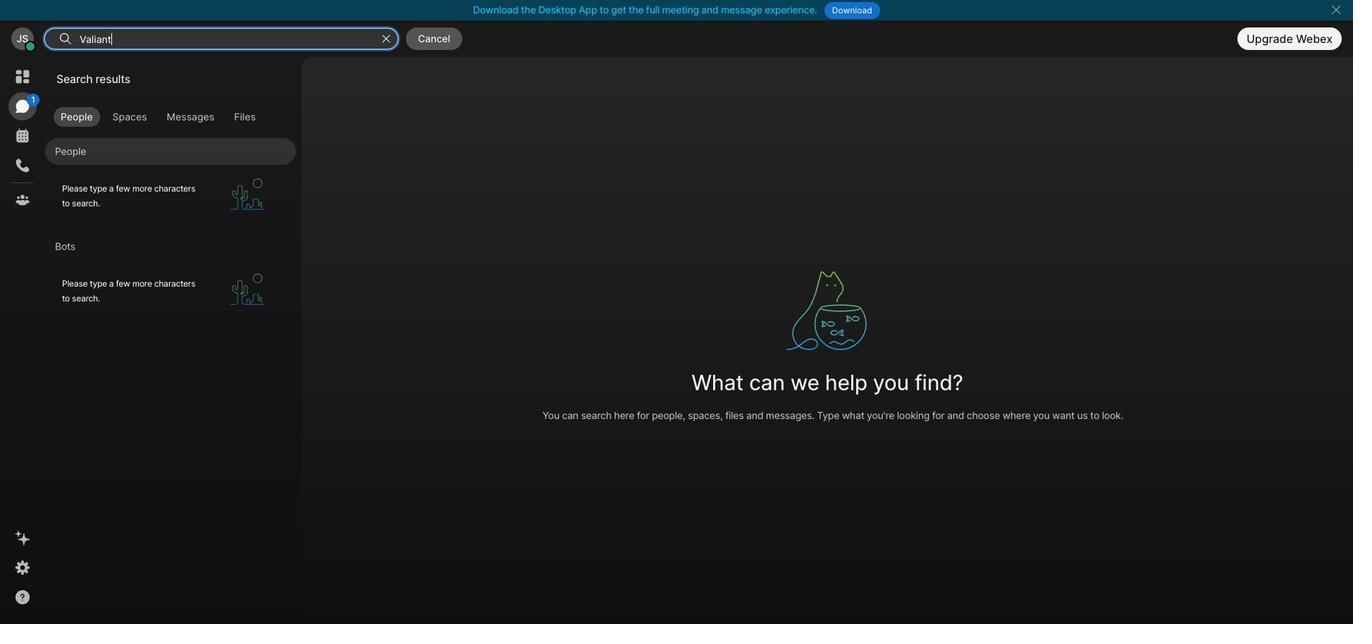 Task type: vqa. For each thing, say whether or not it's contained in the screenshot.
the topmost ALERT
yes



Task type: describe. For each thing, give the bounding box(es) containing it.
1 alert from the top
[[45, 165, 296, 228]]

webex tab list
[[8, 63, 39, 214]]

Search search field
[[78, 30, 376, 48]]

2 alert from the top
[[45, 260, 296, 323]]



Task type: locate. For each thing, give the bounding box(es) containing it.
group
[[45, 107, 296, 127]]

0 vertical spatial alert
[[45, 165, 296, 228]]

navigation
[[0, 57, 45, 625]]

1 vertical spatial alert
[[45, 260, 296, 323]]

alert
[[45, 165, 296, 228], [45, 260, 296, 323]]

cancel_16 image
[[1331, 4, 1342, 16]]

list
[[45, 132, 296, 323]]



